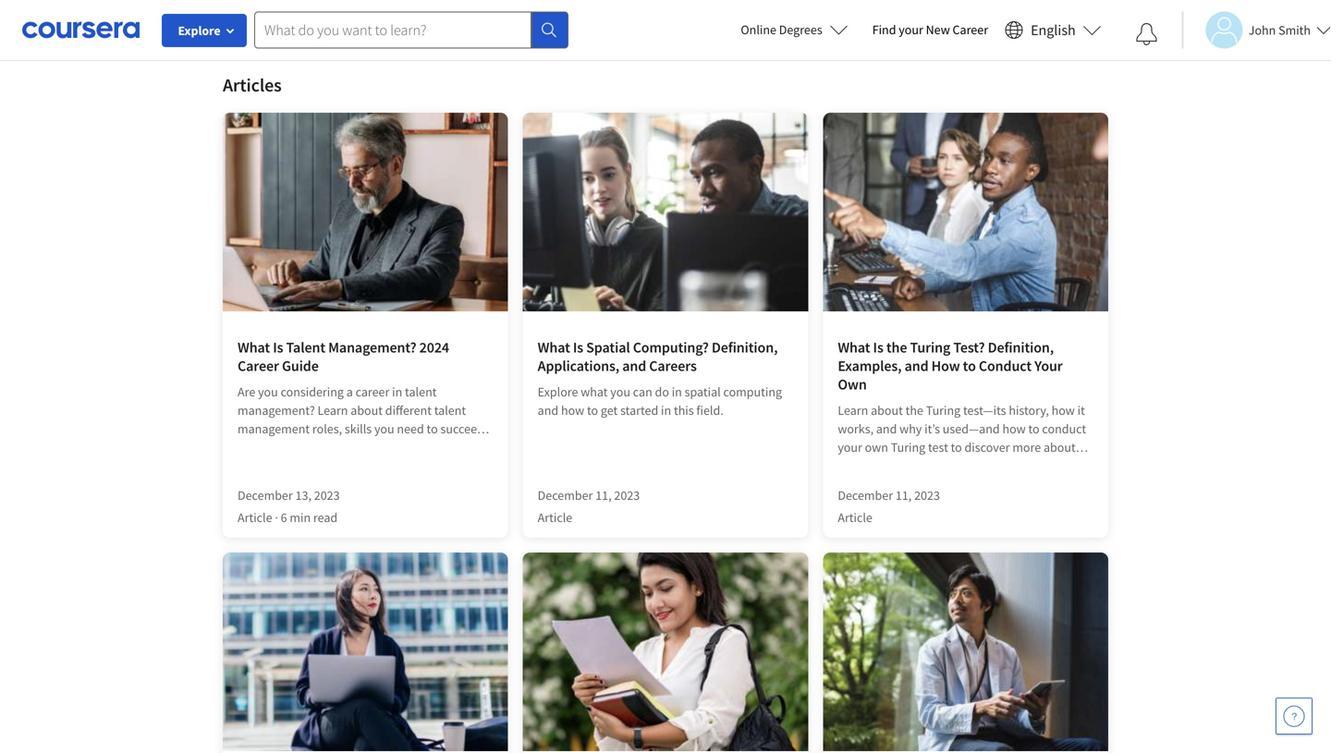 Task type: locate. For each thing, give the bounding box(es) containing it.
2 is from the left
[[573, 338, 583, 357]]

in right the do
[[672, 384, 682, 400]]

career up the 'skills'
[[356, 384, 390, 400]]

today's
[[838, 458, 877, 474]]

1 is from the left
[[273, 338, 283, 357]]

how inside the what is talent management? 2024 career guide are you considering a career in talent management? learn about different talent management roles, skills you need to succeed, and how to prepare for a career in talent management.
[[261, 439, 284, 456]]

career inside the what is talent management? 2024 career guide are you considering a career in talent management? learn about different talent management roles, skills you need to succeed, and how to prepare for a career in talent management.
[[238, 357, 279, 375]]

0 horizontal spatial article
[[238, 509, 272, 526]]

turing left test?
[[910, 338, 951, 357]]

management
[[238, 421, 310, 437]]

are
[[238, 384, 255, 400]]

3 december from the left
[[838, 487, 893, 504]]

smith
[[1279, 22, 1311, 38]]

what for what is talent management? 2024 career guide
[[238, 338, 270, 357]]

0 horizontal spatial 11,
[[596, 487, 612, 504]]

0 vertical spatial your
[[899, 21, 923, 38]]

0 horizontal spatial is
[[273, 338, 283, 357]]

1 december from the left
[[238, 487, 293, 504]]

how
[[931, 357, 960, 375]]

2 2023 from the left
[[614, 487, 640, 504]]

what inside the what is talent management? 2024 career guide are you considering a career in talent management? learn about different talent management roles, skills you need to succeed, and how to prepare for a career in talent management.
[[238, 338, 270, 357]]

is left talent
[[273, 338, 283, 357]]

need
[[397, 421, 424, 437]]

1 what from the left
[[238, 338, 270, 357]]

test
[[928, 439, 948, 456]]

1 horizontal spatial you
[[374, 421, 394, 437]]

definition, right test?
[[988, 338, 1054, 357]]

spatial
[[685, 384, 721, 400]]

definition, inside what is spatial computing? definition, applications, and careers explore what you can do in spatial computing and how to get started in this field.
[[712, 338, 778, 357]]

what for what is the turing test? definition, examples, and how to conduct your own
[[838, 338, 870, 357]]

in up different
[[392, 384, 402, 400]]

online
[[741, 21, 776, 38]]

december inside december 13, 2023 article · 6 min read
[[238, 487, 293, 504]]

2 horizontal spatial what
[[838, 338, 870, 357]]

how down what
[[561, 402, 584, 419]]

1 definition, from the left
[[712, 338, 778, 357]]

december 11, 2023 article for own
[[838, 487, 940, 526]]

2 december 11, 2023 article from the left
[[838, 487, 940, 526]]

0 horizontal spatial december 11, 2023 article
[[538, 487, 640, 526]]

in down need
[[409, 439, 419, 456]]

do
[[655, 384, 669, 400]]

conduct
[[979, 357, 1032, 375]]

[featured image] man at window working on a tablet image
[[823, 553, 1108, 752]]

why
[[900, 421, 922, 437]]

1 vertical spatial your
[[838, 439, 862, 456]]

what inside what is the turing test? definition, examples, and how to conduct your own learn about the turing test—its history, how it works, and why it's used—and how to conduct your own turing test to discover more about today's ai technology.
[[838, 338, 870, 357]]

3 what from the left
[[838, 338, 870, 357]]

management?
[[238, 402, 315, 419]]

career right new
[[953, 21, 988, 38]]

applications,
[[538, 357, 619, 375]]

is left "how" on the top of the page
[[873, 338, 884, 357]]

2 definition, from the left
[[988, 338, 1054, 357]]

your right find
[[899, 21, 923, 38]]

talent down succeed, at the bottom of the page
[[422, 439, 454, 456]]

and up 'can'
[[622, 357, 646, 375]]

in left this
[[661, 402, 671, 419]]

article for explore
[[538, 509, 572, 526]]

december
[[238, 487, 293, 504], [538, 487, 593, 504], [838, 487, 893, 504]]

in
[[392, 384, 402, 400], [672, 384, 682, 400], [661, 402, 671, 419], [409, 439, 419, 456]]

1 horizontal spatial 11,
[[896, 487, 912, 504]]

definition, up computing
[[712, 338, 778, 357]]

definition, inside what is the turing test? definition, examples, and how to conduct your own learn about the turing test—its history, how it works, and why it's used—and how to conduct your own turing test to discover more about today's ai technology.
[[988, 338, 1054, 357]]

own
[[865, 439, 888, 456]]

11, down technology. on the bottom
[[896, 487, 912, 504]]

0 horizontal spatial explore
[[178, 22, 220, 39]]

[featured image] a business degree student prepares reviews materials for the cat exam while walking on campus. image
[[523, 553, 808, 752]]

2 horizontal spatial 2023
[[914, 487, 940, 504]]

0 horizontal spatial about
[[351, 402, 383, 419]]

0 horizontal spatial your
[[838, 439, 862, 456]]

0 horizontal spatial what
[[238, 338, 270, 357]]

2023
[[314, 487, 340, 504], [614, 487, 640, 504], [914, 487, 940, 504]]

to
[[963, 357, 976, 375], [587, 402, 598, 419], [427, 421, 438, 437], [1028, 421, 1040, 437], [287, 439, 298, 456], [951, 439, 962, 456]]

english button
[[998, 0, 1109, 60]]

2 december from the left
[[538, 487, 593, 504]]

and
[[622, 357, 646, 375], [905, 357, 929, 375], [538, 402, 559, 419], [876, 421, 897, 437], [238, 439, 258, 456]]

is inside what is spatial computing? definition, applications, and careers explore what you can do in spatial computing and how to get started in this field.
[[573, 338, 583, 357]]

11, down get
[[596, 487, 612, 504]]

help center image
[[1283, 705, 1305, 728]]

computing
[[723, 384, 782, 400]]

your
[[1035, 357, 1063, 375]]

1 horizontal spatial is
[[573, 338, 583, 357]]

article for you
[[238, 509, 272, 526]]

0 vertical spatial explore
[[178, 22, 220, 39]]

2 horizontal spatial december
[[838, 487, 893, 504]]

career
[[356, 384, 390, 400], [372, 439, 406, 456]]

how down 'management'
[[261, 439, 284, 456]]

explore inside what is spatial computing? definition, applications, and careers explore what you can do in spatial computing and how to get started in this field.
[[538, 384, 578, 400]]

career inside "link"
[[953, 21, 988, 38]]

0 horizontal spatial a
[[346, 384, 353, 400]]

the up why
[[906, 402, 923, 419]]

about up why
[[871, 402, 903, 419]]

you up management?
[[258, 384, 278, 400]]

0 horizontal spatial definition,
[[712, 338, 778, 357]]

what up are
[[238, 338, 270, 357]]

about
[[351, 402, 383, 419], [871, 402, 903, 419], [1044, 439, 1076, 456]]

a right considering
[[346, 384, 353, 400]]

1 learn from the left
[[318, 402, 348, 419]]

about inside the what is talent management? 2024 career guide are you considering a career in talent management? learn about different talent management roles, skills you need to succeed, and how to prepare for a career in talent management.
[[351, 402, 383, 419]]

about up the 'skills'
[[351, 402, 383, 419]]

0 vertical spatial career
[[356, 384, 390, 400]]

1 horizontal spatial a
[[363, 439, 370, 456]]

considering
[[281, 384, 344, 400]]

your down the works, at the right bottom of page
[[838, 439, 862, 456]]

2023 down technology. on the bottom
[[914, 487, 940, 504]]

2 horizontal spatial is
[[873, 338, 884, 357]]

examples,
[[838, 357, 902, 375]]

to left get
[[587, 402, 598, 419]]

is
[[273, 338, 283, 357], [573, 338, 583, 357], [873, 338, 884, 357]]

is left spatial
[[573, 338, 583, 357]]

2 horizontal spatial you
[[610, 384, 630, 400]]

you up get
[[610, 384, 630, 400]]

1 horizontal spatial 2023
[[614, 487, 640, 504]]

how up more
[[1003, 421, 1026, 437]]

[featured image] a group of six people gather around a computer monitor and look on as a man in a denim shirt points to the screen. image
[[823, 113, 1108, 312]]

0 vertical spatial a
[[346, 384, 353, 400]]

0 horizontal spatial learn
[[318, 402, 348, 419]]

0 horizontal spatial december
[[238, 487, 293, 504]]

the left "how" on the top of the page
[[886, 338, 907, 357]]

what up own
[[838, 338, 870, 357]]

what left spatial
[[538, 338, 570, 357]]

used—and
[[943, 421, 1000, 437]]

what is talent management? 2024 career guide are you considering a career in talent management? learn about different talent management roles, skills you need to succeed, and how to prepare for a career in talent management.
[[238, 338, 487, 474]]

0 vertical spatial career
[[953, 21, 988, 38]]

3 2023 from the left
[[914, 487, 940, 504]]

1 vertical spatial a
[[363, 439, 370, 456]]

13,
[[295, 487, 311, 504]]

1 vertical spatial explore
[[538, 384, 578, 400]]

for
[[345, 439, 361, 456]]

turing down why
[[891, 439, 926, 456]]

1 horizontal spatial what
[[538, 338, 570, 357]]

article for how
[[838, 509, 873, 526]]

you right the 'skills'
[[374, 421, 394, 437]]

3 is from the left
[[873, 338, 884, 357]]

turing
[[910, 338, 951, 357], [926, 402, 961, 419], [891, 439, 926, 456]]

find your new career link
[[863, 18, 998, 42]]

turing up it's
[[926, 402, 961, 419]]

article inside december 13, 2023 article · 6 min read
[[238, 509, 272, 526]]

definition,
[[712, 338, 778, 357], [988, 338, 1054, 357]]

learn up "roles,"
[[318, 402, 348, 419]]

december 11, 2023 article
[[538, 487, 640, 526], [838, 487, 940, 526]]

1 horizontal spatial december 11, 2023 article
[[838, 487, 940, 526]]

11,
[[596, 487, 612, 504], [896, 487, 912, 504]]

1 vertical spatial turing
[[926, 402, 961, 419]]

1 horizontal spatial career
[[953, 21, 988, 38]]

career
[[953, 21, 988, 38], [238, 357, 279, 375]]

2023 up read
[[314, 487, 340, 504]]

a right for
[[363, 439, 370, 456]]

is inside the what is talent management? 2024 career guide are you considering a career in talent management? learn about different talent management roles, skills you need to succeed, and how to prepare for a career in talent management.
[[273, 338, 283, 357]]

career up are
[[238, 357, 279, 375]]

2 11, from the left
[[896, 487, 912, 504]]

2 article from the left
[[538, 509, 572, 526]]

how left the it
[[1052, 402, 1075, 419]]

the
[[886, 338, 907, 357], [906, 402, 923, 419]]

learn up the works, at the right bottom of page
[[838, 402, 868, 419]]

started
[[620, 402, 658, 419]]

field.
[[696, 402, 724, 419]]

0 horizontal spatial career
[[238, 357, 279, 375]]

learn
[[318, 402, 348, 419], [838, 402, 868, 419]]

1 horizontal spatial definition,
[[988, 338, 1054, 357]]

2 horizontal spatial article
[[838, 509, 873, 526]]

online degrees
[[741, 21, 822, 38]]

0 horizontal spatial 2023
[[314, 487, 340, 504]]

1 11, from the left
[[596, 487, 612, 504]]

1 december 11, 2023 article from the left
[[538, 487, 640, 526]]

a
[[346, 384, 353, 400], [363, 439, 370, 456]]

1 horizontal spatial december
[[538, 487, 593, 504]]

1 horizontal spatial your
[[899, 21, 923, 38]]

11, for do
[[596, 487, 612, 504]]

discover
[[965, 439, 1010, 456]]

is inside what is the turing test? definition, examples, and how to conduct your own learn about the turing test—its history, how it works, and why it's used—and how to conduct your own turing test to discover more about today's ai technology.
[[873, 338, 884, 357]]

how
[[561, 402, 584, 419], [1052, 402, 1075, 419], [1003, 421, 1026, 437], [261, 439, 284, 456]]

talent up succeed, at the bottom of the page
[[434, 402, 466, 419]]

about down conduct
[[1044, 439, 1076, 456]]

None search field
[[254, 12, 569, 49]]

career down need
[[372, 439, 406, 456]]

[featured image] a man works on a laptop. image
[[223, 113, 508, 312]]

1 horizontal spatial learn
[[838, 402, 868, 419]]

to right test on the bottom of the page
[[951, 439, 962, 456]]

2 learn from the left
[[838, 402, 868, 419]]

1 2023 from the left
[[314, 487, 340, 504]]

2023 inside december 13, 2023 article · 6 min read
[[314, 487, 340, 504]]

1 horizontal spatial explore
[[538, 384, 578, 400]]

2 what from the left
[[538, 338, 570, 357]]

article
[[238, 509, 272, 526], [538, 509, 572, 526], [838, 509, 873, 526]]

what inside what is spatial computing? definition, applications, and careers explore what you can do in spatial computing and how to get started in this field.
[[538, 338, 570, 357]]

explore
[[178, 22, 220, 39], [538, 384, 578, 400]]

and down applications, at the top left
[[538, 402, 559, 419]]

own
[[838, 375, 867, 394]]

2023 down the started at the left bottom of page
[[614, 487, 640, 504]]

talent
[[286, 338, 325, 357]]

you inside what is spatial computing? definition, applications, and careers explore what you can do in spatial computing and how to get started in this field.
[[610, 384, 630, 400]]

technology.
[[892, 458, 956, 474]]

prepare
[[301, 439, 343, 456]]

history,
[[1009, 402, 1049, 419]]

talent up different
[[405, 384, 437, 400]]

your
[[899, 21, 923, 38], [838, 439, 862, 456]]

1 article from the left
[[238, 509, 272, 526]]

and down 'management'
[[238, 439, 258, 456]]

more
[[1013, 439, 1041, 456]]

talent
[[405, 384, 437, 400], [434, 402, 466, 419], [422, 439, 454, 456]]

1 horizontal spatial article
[[538, 509, 572, 526]]

2023 for what
[[614, 487, 640, 504]]

you
[[258, 384, 278, 400], [610, 384, 630, 400], [374, 421, 394, 437]]

explore inside dropdown button
[[178, 22, 220, 39]]

1 vertical spatial career
[[238, 357, 279, 375]]

what
[[238, 338, 270, 357], [538, 338, 570, 357], [838, 338, 870, 357]]

john smith
[[1249, 22, 1311, 38]]

john
[[1249, 22, 1276, 38]]

3 article from the left
[[838, 509, 873, 526]]



Task type: vqa. For each thing, say whether or not it's contained in the screenshot.
The
yes



Task type: describe. For each thing, give the bounding box(es) containing it.
11, for own
[[896, 487, 912, 504]]

2 vertical spatial turing
[[891, 439, 926, 456]]

0 vertical spatial the
[[886, 338, 907, 357]]

conduct
[[1042, 421, 1086, 437]]

test—its
[[963, 402, 1006, 419]]

what
[[581, 384, 608, 400]]

what is the turing test? definition, examples, and how to conduct your own learn about the turing test—its history, how it works, and why it's used—and how to conduct your own turing test to discover more about today's ai technology.
[[838, 338, 1086, 474]]

to right "how" on the top of the page
[[963, 357, 976, 375]]

roles,
[[312, 421, 342, 437]]

your inside "link"
[[899, 21, 923, 38]]

to down history,
[[1028, 421, 1040, 437]]

spatial
[[586, 338, 630, 357]]

english
[[1031, 21, 1076, 39]]

test?
[[953, 338, 985, 357]]

degrees
[[779, 21, 822, 38]]

succeed,
[[440, 421, 487, 437]]

this
[[674, 402, 694, 419]]

articles
[[223, 73, 282, 97]]

2024
[[419, 338, 449, 357]]

What do you want to learn? text field
[[254, 12, 532, 49]]

2023 for to
[[914, 487, 940, 504]]

online degrees button
[[726, 9, 863, 50]]

is for the
[[873, 338, 884, 357]]

works,
[[838, 421, 874, 437]]

6
[[281, 509, 287, 526]]

to up management.
[[287, 439, 298, 456]]

and left "how" on the top of the page
[[905, 357, 929, 375]]

december for how
[[838, 487, 893, 504]]

[featured image] woman on a bench working on a laptop image
[[223, 553, 508, 752]]

learn inside what is the turing test? definition, examples, and how to conduct your own learn about the turing test—its history, how it works, and why it's used—and how to conduct your own turing test to discover more about today's ai technology.
[[838, 402, 868, 419]]

find
[[872, 21, 896, 38]]

and up the own
[[876, 421, 897, 437]]

0 vertical spatial turing
[[910, 338, 951, 357]]

careers
[[649, 357, 697, 375]]

read
[[313, 509, 338, 526]]

learn inside the what is talent management? 2024 career guide are you considering a career in talent management? learn about different talent management roles, skills you need to succeed, and how to prepare for a career in talent management.
[[318, 402, 348, 419]]

ai
[[879, 458, 890, 474]]

1 vertical spatial career
[[372, 439, 406, 456]]

different
[[385, 402, 432, 419]]

coursera image
[[22, 15, 140, 45]]

how inside what is spatial computing? definition, applications, and careers explore what you can do in spatial computing and how to get started in this field.
[[561, 402, 584, 419]]

it's
[[925, 421, 940, 437]]

to right need
[[427, 421, 438, 437]]

john smith button
[[1182, 12, 1331, 49]]

can
[[633, 384, 652, 400]]

1 vertical spatial talent
[[434, 402, 466, 419]]

is for talent
[[273, 338, 283, 357]]

december 11, 2023 article for do
[[538, 487, 640, 526]]

december for explore
[[538, 487, 593, 504]]

management.
[[238, 458, 313, 474]]

2 vertical spatial talent
[[422, 439, 454, 456]]

get
[[601, 402, 618, 419]]

show notifications image
[[1136, 23, 1158, 45]]

december 13, 2023 article · 6 min read
[[238, 487, 340, 526]]

1 vertical spatial the
[[906, 402, 923, 419]]

skills
[[345, 421, 372, 437]]

your inside what is the turing test? definition, examples, and how to conduct your own learn about the turing test—its history, how it works, and why it's used—and how to conduct your own turing test to discover more about today's ai technology.
[[838, 439, 862, 456]]

management?
[[328, 338, 416, 357]]

computing?
[[633, 338, 709, 357]]

·
[[275, 509, 278, 526]]

is for spatial
[[573, 338, 583, 357]]

to inside what is spatial computing? definition, applications, and careers explore what you can do in spatial computing and how to get started in this field.
[[587, 402, 598, 419]]

[featured image] two co-workers sit next to each other at a desk and collaborate on a shared computer in an open office space. image
[[523, 113, 808, 312]]

guide
[[282, 357, 319, 375]]

explore button
[[162, 14, 247, 47]]

december for you
[[238, 487, 293, 504]]

what for what is spatial computing? definition, applications, and careers
[[538, 338, 570, 357]]

0 vertical spatial talent
[[405, 384, 437, 400]]

0 horizontal spatial you
[[258, 384, 278, 400]]

find your new career
[[872, 21, 988, 38]]

it
[[1078, 402, 1085, 419]]

2 horizontal spatial about
[[1044, 439, 1076, 456]]

1 horizontal spatial about
[[871, 402, 903, 419]]

new
[[926, 21, 950, 38]]

and inside the what is talent management? 2024 career guide are you considering a career in talent management? learn about different talent management roles, skills you need to succeed, and how to prepare for a career in talent management.
[[238, 439, 258, 456]]

min
[[290, 509, 311, 526]]

what is spatial computing? definition, applications, and careers explore what you can do in spatial computing and how to get started in this field.
[[538, 338, 782, 419]]

2023 for considering
[[314, 487, 340, 504]]



